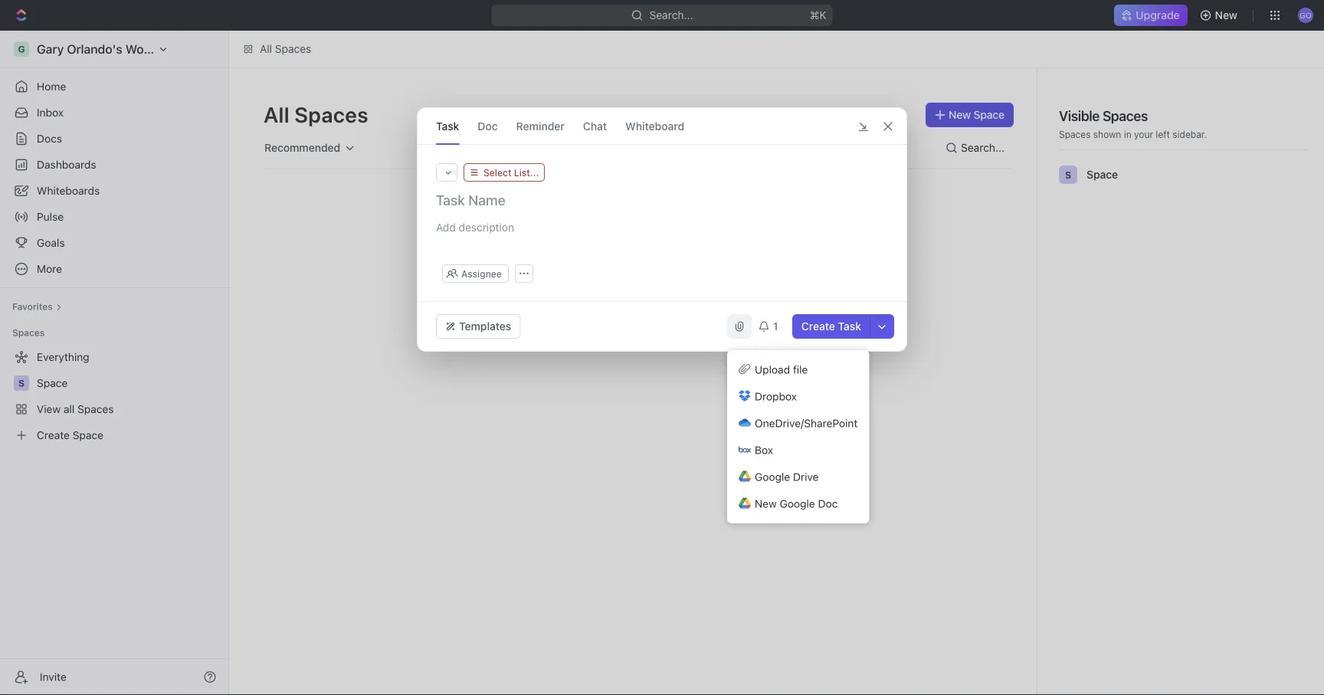 Task type: describe. For each thing, give the bounding box(es) containing it.
tree inside sidebar navigation
[[6, 345, 222, 448]]

docs
[[37, 132, 62, 145]]

create task button
[[792, 314, 871, 339]]

invite
[[40, 671, 66, 683]]

new google doc
[[755, 497, 838, 510]]

visible
[[1059, 107, 1100, 124]]

s
[[1065, 169, 1071, 180]]

space inside button
[[974, 108, 1005, 121]]

favorites button
[[6, 297, 68, 316]]

upload
[[755, 363, 790, 376]]

upload file
[[755, 363, 808, 376]]

search... inside button
[[961, 141, 1005, 154]]

1 horizontal spatial space
[[1087, 168, 1118, 181]]

new for new google doc
[[755, 497, 777, 510]]

doc button
[[478, 108, 498, 144]]

dialog containing task
[[417, 107, 907, 352]]

upgrade
[[1136, 9, 1180, 21]]

box button
[[727, 437, 869, 464]]

dropbox
[[755, 390, 797, 403]]

dropbox button
[[727, 383, 869, 410]]

doc inside button
[[818, 497, 838, 510]]

task button
[[436, 108, 459, 144]]

onedrive/sharepoint button
[[727, 410, 869, 437]]

google inside button
[[780, 497, 815, 510]]

whiteboards
[[37, 184, 100, 197]]

new space
[[949, 108, 1005, 121]]

new google doc button
[[727, 490, 869, 517]]

new button
[[1194, 3, 1247, 28]]

chat
[[583, 120, 607, 132]]

1 vertical spatial all spaces
[[264, 102, 369, 127]]

goals link
[[6, 231, 222, 255]]

file
[[793, 363, 808, 376]]

new for new space
[[949, 108, 971, 121]]

box
[[755, 444, 773, 456]]

docs link
[[6, 126, 222, 151]]

favorites
[[12, 301, 53, 312]]

task inside button
[[838, 320, 861, 333]]

doc inside "dialog"
[[478, 120, 498, 132]]

dashboards
[[37, 158, 96, 171]]

0 vertical spatial all spaces
[[260, 43, 311, 55]]

0 horizontal spatial task
[[436, 120, 459, 132]]

whiteboard
[[625, 120, 685, 132]]



Task type: vqa. For each thing, say whether or not it's contained in the screenshot.
for
no



Task type: locate. For each thing, give the bounding box(es) containing it.
new inside button
[[1215, 9, 1238, 21]]

sidebar navigation
[[0, 31, 229, 695]]

1 vertical spatial google
[[780, 497, 815, 510]]

pulse
[[37, 210, 64, 223]]

0 vertical spatial search...
[[649, 9, 693, 21]]

google inside button
[[755, 471, 790, 483]]

0 vertical spatial doc
[[478, 120, 498, 132]]

all
[[260, 43, 272, 55], [264, 102, 290, 127]]

spaces
[[275, 43, 311, 55], [294, 102, 369, 127], [1103, 107, 1148, 124], [1059, 129, 1091, 139], [12, 327, 45, 338]]

google drive
[[755, 471, 819, 483]]

new down 'google drive'
[[755, 497, 777, 510]]

your
[[1134, 129, 1153, 139]]

0 vertical spatial space
[[974, 108, 1005, 121]]

whiteboard button
[[625, 108, 685, 144]]

1 vertical spatial all
[[264, 102, 290, 127]]

google drive button
[[727, 464, 869, 490]]

home
[[37, 80, 66, 93]]

space right s
[[1087, 168, 1118, 181]]

dashboards link
[[6, 153, 222, 177]]

space
[[974, 108, 1005, 121], [1087, 168, 1118, 181]]

upgrade link
[[1115, 5, 1188, 26]]

reminder
[[516, 120, 565, 132]]

shown
[[1093, 129, 1121, 139]]

google down google drive button
[[780, 497, 815, 510]]

sidebar.
[[1173, 129, 1207, 139]]

task left doc button
[[436, 120, 459, 132]]

0 vertical spatial new
[[1215, 9, 1238, 21]]

tree
[[6, 345, 222, 448]]

new up search... button
[[949, 108, 971, 121]]

1 horizontal spatial doc
[[818, 497, 838, 510]]

doc down drive
[[818, 497, 838, 510]]

new for new
[[1215, 9, 1238, 21]]

1 vertical spatial space
[[1087, 168, 1118, 181]]

google
[[755, 471, 790, 483], [780, 497, 815, 510]]

doc right task button
[[478, 120, 498, 132]]

0 vertical spatial google
[[755, 471, 790, 483]]

search... button
[[940, 136, 1014, 160]]

home link
[[6, 74, 222, 99]]

task
[[436, 120, 459, 132], [838, 320, 861, 333]]

inbox link
[[6, 100, 222, 125]]

space up search... button
[[974, 108, 1005, 121]]

1 horizontal spatial task
[[838, 320, 861, 333]]

whiteboards link
[[6, 179, 222, 203]]

pulse link
[[6, 205, 222, 229]]

new right upgrade
[[1215, 9, 1238, 21]]

inbox
[[37, 106, 64, 119]]

0 horizontal spatial new
[[755, 497, 777, 510]]

1 horizontal spatial new
[[949, 108, 971, 121]]

drive
[[793, 471, 819, 483]]

dialog
[[417, 107, 907, 352]]

task right "create"
[[838, 320, 861, 333]]

create
[[801, 320, 835, 333]]

2 horizontal spatial new
[[1215, 9, 1238, 21]]

new
[[1215, 9, 1238, 21], [949, 108, 971, 121], [755, 497, 777, 510]]

chat button
[[583, 108, 607, 144]]

visible spaces spaces shown in your left sidebar.
[[1059, 107, 1207, 139]]

0 horizontal spatial doc
[[478, 120, 498, 132]]

space, , element
[[1059, 166, 1077, 184]]

left
[[1156, 129, 1170, 139]]

1 vertical spatial new
[[949, 108, 971, 121]]

Task Name text field
[[436, 191, 891, 209]]

0 vertical spatial task
[[436, 120, 459, 132]]

0 horizontal spatial search...
[[649, 9, 693, 21]]

1 vertical spatial search...
[[961, 141, 1005, 154]]

1 vertical spatial doc
[[818, 497, 838, 510]]

doc
[[478, 120, 498, 132], [818, 497, 838, 510]]

goals
[[37, 236, 65, 249]]

all spaces
[[260, 43, 311, 55], [264, 102, 369, 127]]

1 horizontal spatial search...
[[961, 141, 1005, 154]]

search...
[[649, 9, 693, 21], [961, 141, 1005, 154]]

0 vertical spatial all
[[260, 43, 272, 55]]

in
[[1124, 129, 1132, 139]]

1 vertical spatial task
[[838, 320, 861, 333]]

reminder button
[[516, 108, 565, 144]]

onedrive/sharepoint
[[755, 417, 858, 430]]

spaces inside sidebar navigation
[[12, 327, 45, 338]]

new space button
[[926, 103, 1014, 127]]

google down box
[[755, 471, 790, 483]]

2 vertical spatial new
[[755, 497, 777, 510]]

0 horizontal spatial space
[[974, 108, 1005, 121]]

⌘k
[[810, 9, 827, 21]]

create task
[[801, 320, 861, 333]]



